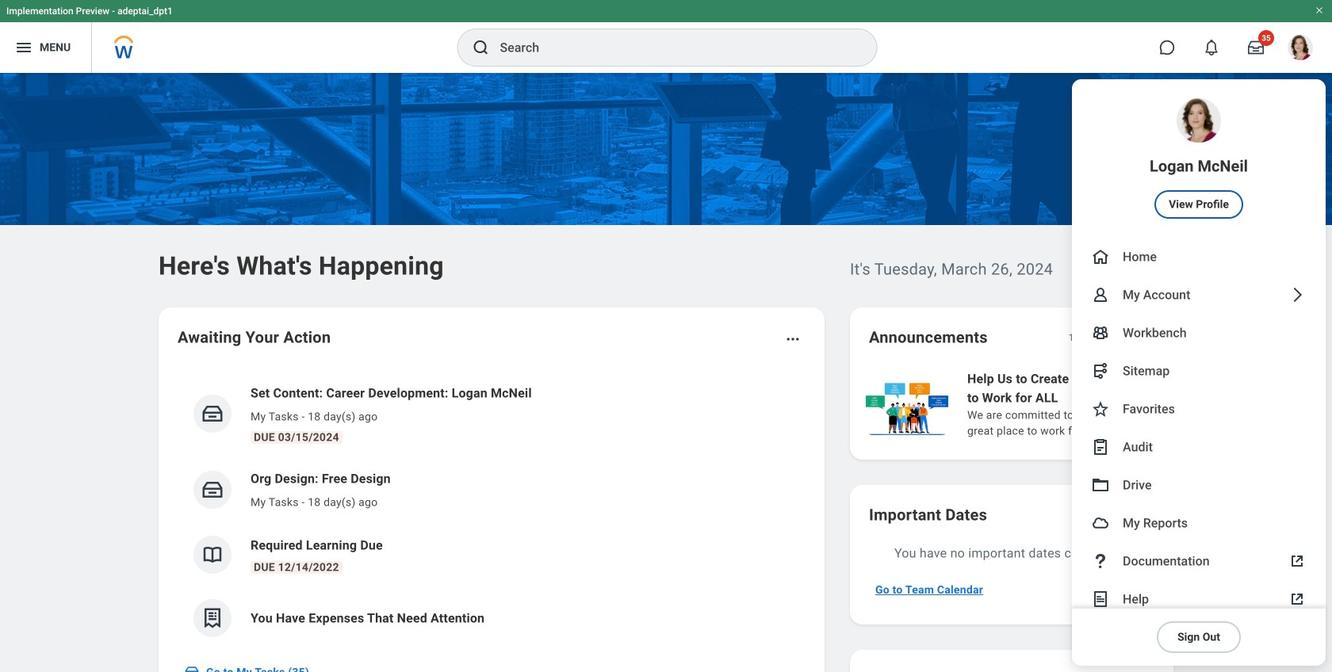 Task type: locate. For each thing, give the bounding box(es) containing it.
book open image
[[201, 543, 224, 567]]

1 ext link image from the top
[[1288, 552, 1307, 571]]

0 vertical spatial ext link image
[[1288, 552, 1307, 571]]

2 ext link image from the top
[[1288, 590, 1307, 609]]

dashboard expenses image
[[201, 607, 224, 630]]

folder open image
[[1091, 476, 1110, 495]]

banner
[[0, 0, 1332, 666]]

ext link image
[[1288, 552, 1307, 571], [1288, 590, 1307, 609]]

Search Workday  search field
[[500, 30, 844, 65]]

list
[[863, 368, 1332, 441], [178, 371, 806, 650]]

main content
[[0, 73, 1332, 672]]

search image
[[471, 38, 490, 57]]

question image
[[1091, 552, 1110, 571]]

inbox large image
[[1248, 40, 1264, 56]]

9 menu item from the top
[[1072, 504, 1326, 542]]

1 vertical spatial ext link image
[[1288, 590, 1307, 609]]

0 vertical spatial inbox image
[[201, 402, 224, 426]]

chevron right image
[[1288, 285, 1307, 304]]

inbox image
[[201, 402, 224, 426], [201, 478, 224, 502]]

6 menu item from the top
[[1072, 390, 1326, 428]]

ext link image for 10th menu item from the top
[[1288, 552, 1307, 571]]

2 menu item from the top
[[1072, 238, 1326, 276]]

11 menu item from the top
[[1072, 580, 1326, 618]]

status
[[1069, 331, 1094, 344]]

menu item
[[1072, 79, 1326, 238], [1072, 238, 1326, 276], [1072, 276, 1326, 314], [1072, 314, 1326, 352], [1072, 352, 1326, 390], [1072, 390, 1326, 428], [1072, 428, 1326, 466], [1072, 466, 1326, 504], [1072, 504, 1326, 542], [1072, 542, 1326, 580], [1072, 580, 1326, 618]]

8 menu item from the top
[[1072, 466, 1326, 504]]

1 inbox image from the top
[[201, 402, 224, 426]]

menu
[[1072, 79, 1326, 666]]

paste image
[[1091, 438, 1110, 457]]

chevron right small image
[[1134, 330, 1150, 346]]

logan mcneil image
[[1288, 35, 1313, 60]]

ext link image for 1st menu item from the bottom
[[1288, 590, 1307, 609]]

close environment banner image
[[1315, 6, 1324, 15]]

1 vertical spatial inbox image
[[201, 478, 224, 502]]



Task type: describe. For each thing, give the bounding box(es) containing it.
user image
[[1091, 285, 1110, 304]]

1 horizontal spatial list
[[863, 368, 1332, 441]]

endpoints image
[[1091, 362, 1110, 381]]

3 menu item from the top
[[1072, 276, 1326, 314]]

1 menu item from the top
[[1072, 79, 1326, 238]]

10 menu item from the top
[[1072, 542, 1326, 580]]

related actions image
[[785, 331, 801, 347]]

star image
[[1091, 400, 1110, 419]]

4 menu item from the top
[[1072, 314, 1326, 352]]

contact card matrix manager image
[[1091, 324, 1110, 343]]

2 inbox image from the top
[[201, 478, 224, 502]]

home image
[[1091, 247, 1110, 266]]

chevron left small image
[[1105, 330, 1121, 346]]

5 menu item from the top
[[1072, 352, 1326, 390]]

avatar image
[[1091, 514, 1110, 533]]

7 menu item from the top
[[1072, 428, 1326, 466]]

inbox image
[[184, 664, 200, 672]]

justify image
[[14, 38, 33, 57]]

notifications large image
[[1204, 40, 1219, 56]]

0 horizontal spatial list
[[178, 371, 806, 650]]

document image
[[1091, 590, 1110, 609]]



Task type: vqa. For each thing, say whether or not it's contained in the screenshot.
Folder Open image at the right of page
yes



